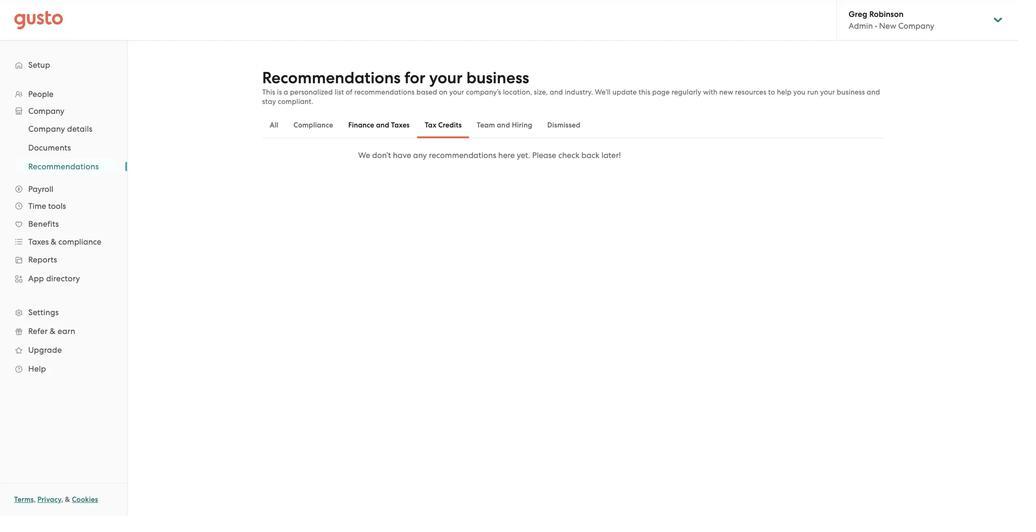 Task type: vqa. For each thing, say whether or not it's contained in the screenshot.
AT THE TIME YOU APPLIED FOR A PPP LOAN, WERE YOU SELF-EMPLOYED, AN INDEPENDENT CONTRACTOR, OR A SOLE PROPRIETOR WITH NO W-2 EMPLOYEES?
no



Task type: locate. For each thing, give the bounding box(es) containing it.
0 horizontal spatial business
[[466, 68, 529, 88]]

recommendations up list at the top of page
[[262, 68, 401, 88]]

company up documents
[[28, 124, 65, 134]]

,
[[34, 496, 36, 504], [61, 496, 63, 504]]

help link
[[9, 361, 118, 377]]

please
[[532, 151, 556, 160]]

, left cookies
[[61, 496, 63, 504]]

dismissed
[[547, 121, 580, 129]]

1 horizontal spatial taxes
[[391, 121, 410, 129]]

company inside dropdown button
[[28, 106, 64, 116]]

& inside dropdown button
[[51, 237, 56, 247]]

compliance
[[293, 121, 333, 129]]

taxes up have
[[391, 121, 410, 129]]

0 vertical spatial recommendations
[[262, 68, 401, 88]]

recommendations inside gusto navigation element
[[28, 162, 99, 171]]

all button
[[262, 114, 286, 136]]

credits
[[438, 121, 462, 129]]

0 horizontal spatial taxes
[[28, 237, 49, 247]]

0 vertical spatial taxes
[[391, 121, 410, 129]]

cookies button
[[72, 494, 98, 505]]

greg robinson admin • new company
[[849, 9, 934, 31]]

here
[[498, 151, 515, 160]]

industry.
[[565, 88, 593, 96]]

1 horizontal spatial business
[[837, 88, 865, 96]]

0 horizontal spatial recommendations
[[354, 88, 415, 96]]

company details link
[[17, 120, 118, 137]]

& for compliance
[[51, 237, 56, 247]]

location,
[[503, 88, 532, 96]]

app
[[28, 274, 44, 283]]

1 horizontal spatial recommendations
[[262, 68, 401, 88]]

0 vertical spatial company
[[898, 21, 934, 31]]

1 vertical spatial &
[[50, 327, 56, 336]]

don't
[[372, 151, 391, 160]]

list containing company details
[[0, 120, 127, 176]]

, left privacy
[[34, 496, 36, 504]]

business
[[466, 68, 529, 88], [837, 88, 865, 96]]

privacy
[[37, 496, 61, 504]]

1 list from the top
[[0, 86, 127, 378]]

have
[[393, 151, 411, 160]]

documents link
[[17, 139, 118, 156]]

& left cookies
[[65, 496, 70, 504]]

company button
[[9, 103, 118, 120]]

& down "benefits" link
[[51, 237, 56, 247]]

0 vertical spatial business
[[466, 68, 529, 88]]

taxes & compliance
[[28, 237, 101, 247]]

1 , from the left
[[34, 496, 36, 504]]

1 horizontal spatial recommendations
[[429, 151, 496, 160]]

tax
[[425, 121, 436, 129]]

recommendations for recommendations
[[28, 162, 99, 171]]

size,
[[534, 88, 548, 96]]

refer & earn link
[[9, 323, 118, 340]]

0 vertical spatial recommendations
[[354, 88, 415, 96]]

upgrade
[[28, 345, 62, 355]]

setup
[[28, 60, 50, 70]]

run
[[807, 88, 818, 96]]

company details
[[28, 124, 92, 134]]

recommendations
[[354, 88, 415, 96], [429, 151, 496, 160]]

& for earn
[[50, 327, 56, 336]]

earn
[[58, 327, 75, 336]]

a
[[284, 88, 288, 96]]

refer
[[28, 327, 48, 336]]

tax credits
[[425, 121, 462, 129]]

recommendations up finance and taxes
[[354, 88, 415, 96]]

to
[[768, 88, 775, 96]]

benefits
[[28, 219, 59, 229]]

company's
[[466, 88, 501, 96]]

taxes
[[391, 121, 410, 129], [28, 237, 49, 247]]

your
[[429, 68, 463, 88], [449, 88, 464, 96], [820, 88, 835, 96]]

recommendations link
[[17, 158, 118, 175]]

1 vertical spatial recommendations
[[28, 162, 99, 171]]

back
[[581, 151, 599, 160]]

taxes up reports
[[28, 237, 49, 247]]

and inside button
[[376, 121, 389, 129]]

0 vertical spatial &
[[51, 237, 56, 247]]

greg
[[849, 9, 867, 19]]

1 vertical spatial company
[[28, 106, 64, 116]]

recommendations inside recommendations for your business this is a personalized list of recommendations based on your company's location, size, and industry. we'll update this page regularly with new resources to help you run your business and stay compliant.
[[262, 68, 401, 88]]

payroll
[[28, 184, 53, 194]]

company for company details
[[28, 124, 65, 134]]

time tools
[[28, 201, 66, 211]]

people button
[[9, 86, 118, 103]]

recommendations down the documents link
[[28, 162, 99, 171]]

compliance
[[58, 237, 101, 247]]

0 horizontal spatial recommendations
[[28, 162, 99, 171]]

tax credits button
[[417, 114, 469, 136]]

company right new
[[898, 21, 934, 31]]

we'll
[[595, 88, 611, 96]]

list
[[0, 86, 127, 378], [0, 120, 127, 176]]

company down the people
[[28, 106, 64, 116]]

and
[[550, 88, 563, 96], [867, 88, 880, 96], [376, 121, 389, 129], [497, 121, 510, 129]]

recommendations
[[262, 68, 401, 88], [28, 162, 99, 171]]

new
[[879, 21, 896, 31]]

recommendations down credits
[[429, 151, 496, 160]]

team and hiring
[[477, 121, 532, 129]]

and inside button
[[497, 121, 510, 129]]

finance and taxes
[[348, 121, 410, 129]]

business right run
[[837, 88, 865, 96]]

yet.
[[517, 151, 530, 160]]

business up 'company's'
[[466, 68, 529, 88]]

1 vertical spatial taxes
[[28, 237, 49, 247]]

is
[[277, 88, 282, 96]]

1 horizontal spatial ,
[[61, 496, 63, 504]]

robinson
[[869, 9, 904, 19]]

reports
[[28, 255, 57, 265]]

0 horizontal spatial ,
[[34, 496, 36, 504]]

regularly
[[672, 88, 701, 96]]

&
[[51, 237, 56, 247], [50, 327, 56, 336], [65, 496, 70, 504]]

1 vertical spatial recommendations
[[429, 151, 496, 160]]

cookies
[[72, 496, 98, 504]]

2 vertical spatial company
[[28, 124, 65, 134]]

this
[[639, 88, 650, 96]]

2 list from the top
[[0, 120, 127, 176]]

update
[[612, 88, 637, 96]]

taxes inside button
[[391, 121, 410, 129]]

& left earn
[[50, 327, 56, 336]]

home image
[[14, 11, 63, 29]]



Task type: describe. For each thing, give the bounding box(es) containing it.
personalized
[[290, 88, 333, 96]]

app directory link
[[9, 270, 118, 287]]

benefits link
[[9, 216, 118, 233]]

team and hiring button
[[469, 114, 540, 136]]

check
[[558, 151, 579, 160]]

time tools button
[[9, 198, 118, 215]]

payroll button
[[9, 181, 118, 198]]

this
[[262, 88, 275, 96]]

tools
[[48, 201, 66, 211]]

company for company
[[28, 106, 64, 116]]

later!
[[601, 151, 621, 160]]

list containing people
[[0, 86, 127, 378]]

finance and taxes button
[[341, 114, 417, 136]]

reports link
[[9, 251, 118, 268]]

we don't have any recommendations here yet. please check back later!
[[358, 151, 621, 160]]

page
[[652, 88, 670, 96]]

privacy link
[[37, 496, 61, 504]]

for
[[404, 68, 425, 88]]

company inside greg robinson admin • new company
[[898, 21, 934, 31]]

on
[[439, 88, 448, 96]]

of
[[346, 88, 352, 96]]

2 vertical spatial &
[[65, 496, 70, 504]]

team
[[477, 121, 495, 129]]

dismissed button
[[540, 114, 588, 136]]

any
[[413, 151, 427, 160]]

details
[[67, 124, 92, 134]]

with
[[703, 88, 717, 96]]

setup link
[[9, 56, 118, 73]]

settings link
[[9, 304, 118, 321]]

recommendations inside recommendations for your business this is a personalized list of recommendations based on your company's location, size, and industry. we'll update this page regularly with new resources to help you run your business and stay compliant.
[[354, 88, 415, 96]]

your up on on the top left of the page
[[429, 68, 463, 88]]

time
[[28, 201, 46, 211]]

settings
[[28, 308, 59, 317]]

based
[[416, 88, 437, 96]]

new
[[719, 88, 733, 96]]

terms , privacy , & cookies
[[14, 496, 98, 504]]

you
[[793, 88, 806, 96]]

2 , from the left
[[61, 496, 63, 504]]

directory
[[46, 274, 80, 283]]

list
[[335, 88, 344, 96]]

terms
[[14, 496, 34, 504]]

stay
[[262, 97, 276, 106]]

resources
[[735, 88, 766, 96]]

recommendations for recommendations for your business this is a personalized list of recommendations based on your company's location, size, and industry. we'll update this page regularly with new resources to help you run your business and stay compliant.
[[262, 68, 401, 88]]

1 vertical spatial business
[[837, 88, 865, 96]]

admin
[[849, 21, 873, 31]]

•
[[875, 21, 877, 31]]

upgrade link
[[9, 342, 118, 359]]

finance
[[348, 121, 374, 129]]

taxes inside dropdown button
[[28, 237, 49, 247]]

all
[[270, 121, 278, 129]]

documents
[[28, 143, 71, 152]]

your right on on the top left of the page
[[449, 88, 464, 96]]

people
[[28, 89, 54, 99]]

terms link
[[14, 496, 34, 504]]

recommendations for your business this is a personalized list of recommendations based on your company's location, size, and industry. we'll update this page regularly with new resources to help you run your business and stay compliant.
[[262, 68, 880, 106]]

taxes & compliance button
[[9, 233, 118, 250]]

compliant.
[[278, 97, 313, 106]]

refer & earn
[[28, 327, 75, 336]]

help
[[28, 364, 46, 374]]

we
[[358, 151, 370, 160]]

recommendation categories for your business tab list
[[262, 112, 883, 138]]

your right run
[[820, 88, 835, 96]]

hiring
[[512, 121, 532, 129]]

gusto navigation element
[[0, 40, 127, 393]]

help
[[777, 88, 792, 96]]



